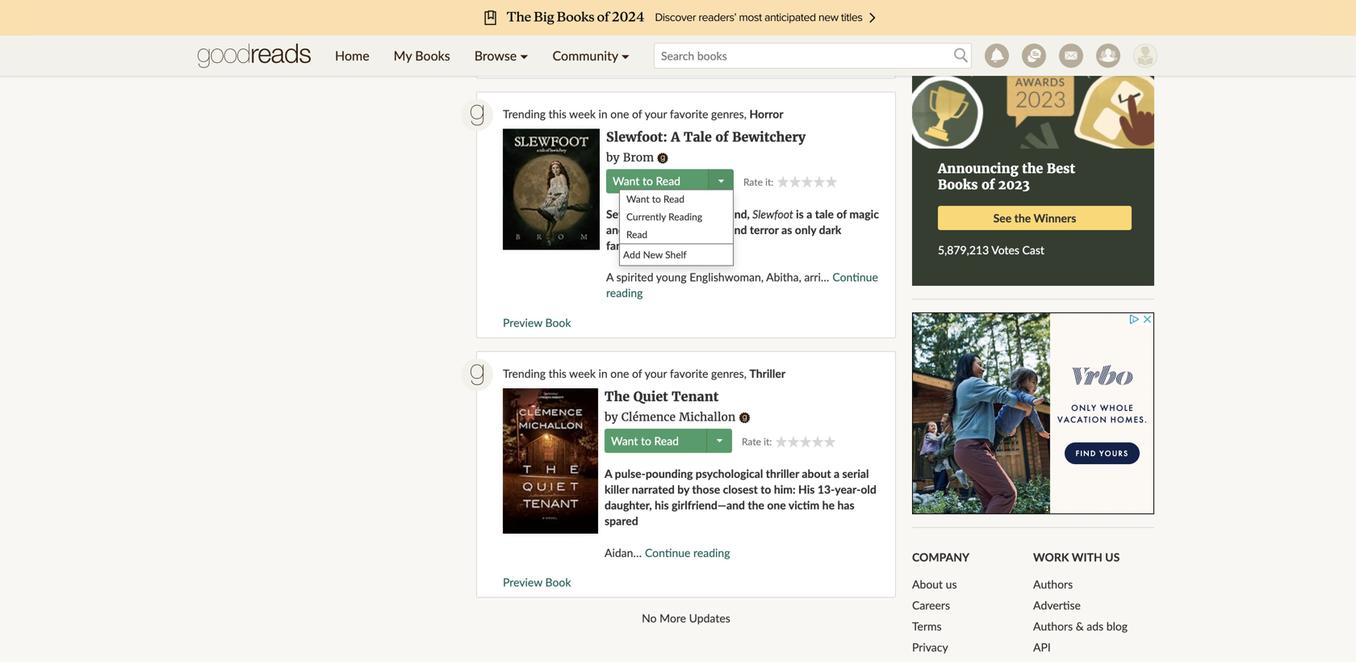 Task type: locate. For each thing, give the bounding box(es) containing it.
authors link
[[1034, 577, 1074, 591]]

philosophy
[[605, 11, 660, 24]]

by left the brom "link"
[[607, 150, 620, 165]]

a for spirited
[[607, 270, 614, 284]]

2 week from the top
[[570, 367, 596, 380]]

1 preview book button from the top
[[503, 316, 571, 329]]

1 vertical spatial rate
[[742, 436, 762, 447]]

rate it: up slewfoot
[[744, 176, 774, 188]]

1 vertical spatial continue
[[833, 270, 879, 284]]

tenant
[[672, 389, 719, 405]]

brom down mystery, on the left of page
[[652, 239, 680, 252]]

my group discussions image
[[1023, 44, 1047, 68]]

this down community
[[549, 107, 567, 121]]

0 vertical spatial preview book button
[[503, 316, 571, 329]]

new up 'triumph'
[[681, 207, 705, 221]]

rate it: for tale
[[744, 176, 774, 188]]

preview book for the
[[503, 575, 571, 589]]

0 horizontal spatial ▾
[[520, 48, 529, 63]]

1 vertical spatial continue reading link
[[607, 270, 879, 300]]

want up currently
[[627, 193, 650, 205]]

1 horizontal spatial books
[[939, 177, 979, 193]]

0 vertical spatial in
[[599, 107, 608, 121]]

▾ down case
[[622, 48, 630, 63]]

preview
[[503, 316, 543, 329], [503, 575, 543, 589]]

by down pounding on the bottom
[[678, 483, 690, 496]]

1 preview from the top
[[503, 316, 543, 329]]

inbox image
[[1060, 44, 1084, 68]]

one up slewfoot: in the top left of the page
[[611, 107, 630, 121]]

0 vertical spatial want to read
[[613, 174, 681, 188]]

reading down the making
[[722, 26, 759, 40]]

want down by brom
[[613, 174, 640, 188]]

goodreads image
[[461, 358, 493, 391]]

book for the
[[546, 575, 571, 589]]

continue reading link down girlfriend—and
[[645, 546, 731, 560]]

preview book for slewfoot:
[[503, 316, 571, 329]]

want to read button down the brom "link"
[[613, 169, 681, 193]]

group up is
[[777, 176, 838, 188]]

0 vertical spatial books
[[415, 48, 450, 63]]

it: for the quiet tenant
[[764, 436, 772, 447]]

week for slewfoot:
[[570, 107, 596, 121]]

careers link
[[913, 598, 951, 612]]

1 vertical spatial book
[[546, 575, 571, 589]]

goodreads author image
[[658, 153, 669, 164]]

determined: a science of life without free will image
[[503, 0, 598, 29]]

the quiet tenant link
[[605, 389, 719, 405]]

the left best
[[1023, 161, 1044, 177]]

his
[[799, 483, 815, 496]]

your up slewfoot: in the top left of the page
[[645, 107, 667, 121]]

trending right goodreads image
[[503, 367, 546, 380]]

a
[[671, 129, 681, 145], [607, 270, 614, 284], [605, 467, 612, 480]]

1 vertical spatial new
[[643, 249, 663, 260]]

friend requests image
[[1097, 44, 1121, 68]]

1 vertical spatial rate it:
[[742, 436, 772, 447]]

preview book button
[[503, 316, 571, 329]]

2 horizontal spatial and
[[862, 0, 880, 8]]

0 vertical spatial it:
[[766, 176, 774, 188]]

one for the
[[611, 367, 630, 380]]

2 vertical spatial continue
[[645, 546, 691, 560]]

2 trending from the top
[[503, 367, 546, 380]]

1 vertical spatial one
[[611, 367, 630, 380]]

1 vertical spatial favorite
[[670, 367, 709, 380]]

science
[[822, 0, 859, 8]]

want to read button down clémence
[[611, 429, 679, 453]]

the down closest
[[748, 498, 765, 512]]

your for a
[[645, 107, 667, 121]]

he
[[823, 498, 835, 512]]

to up colonial
[[652, 193, 661, 205]]

and up devastating
[[862, 0, 880, 8]]

continue reading down it. at the right of the page
[[607, 270, 879, 300]]

1 genres from the top
[[712, 107, 744, 121]]

2 book from the top
[[546, 575, 571, 589]]

1 vertical spatial trending
[[503, 367, 546, 380]]

rate it: down goodreads author image
[[742, 436, 772, 447]]

it: up slewfoot
[[766, 176, 774, 188]]

0 vertical spatial favorite
[[670, 107, 709, 121]]

1 vertical spatial preview
[[503, 575, 543, 589]]

books
[[415, 48, 450, 63], [939, 177, 979, 193]]

this for the
[[549, 367, 567, 380]]

genres for tale
[[712, 107, 744, 121]]

1 ▾ from the left
[[520, 48, 529, 63]]

new inside button
[[643, 249, 663, 260]]

0 vertical spatial trending
[[503, 107, 546, 121]]

2 this from the top
[[549, 367, 567, 380]]

continue right aidan…
[[645, 546, 691, 560]]

2 preview book button from the top
[[503, 575, 571, 589]]

to down clémence
[[641, 434, 652, 448]]

1 horizontal spatial us
[[1106, 551, 1120, 564]]

horror
[[750, 107, 784, 121]]

a inside a pulse-pounding psychological thriller about a serial killer narrated by those closest to him: his 13-year-old daughter, his girlfriend—and the one victim he has spared
[[834, 467, 840, 480]]

rate up slewfoot
[[744, 176, 763, 188]]

aidan…
[[605, 546, 642, 560]]

want to read for the
[[611, 434, 679, 448]]

1 this from the top
[[549, 107, 567, 121]]

to inside a pulse-pounding psychological thriller about a serial killer narrated by those closest to him: his 13-year-old daughter, his girlfriend—and the one victim he has spared
[[761, 483, 772, 496]]

killer
[[605, 483, 630, 496]]

0 vertical spatial want
[[613, 174, 640, 188]]

preview book
[[503, 316, 571, 329], [503, 575, 571, 589]]

1 vertical spatial a
[[607, 270, 614, 284]]

books left 2023
[[939, 177, 979, 193]]

rate for tenant
[[742, 436, 762, 447]]

2 preview book from the top
[[503, 575, 571, 589]]

1 vertical spatial books
[[939, 177, 979, 193]]

2 vertical spatial want
[[611, 434, 638, 448]]

group for slewfoot: a tale of bewitchery
[[777, 176, 838, 188]]

1 book from the top
[[546, 316, 571, 329]]

michallon
[[679, 410, 736, 424]]

community
[[553, 48, 618, 63]]

bewitchery
[[733, 129, 806, 145]]

group up 'about' on the right bottom of the page
[[776, 436, 836, 448]]

want to read down the brom "link"
[[613, 174, 681, 188]]

us
[[1106, 551, 1120, 564], [946, 577, 958, 591]]

horror link
[[750, 107, 784, 121]]

continue reading link for tale
[[607, 270, 879, 300]]

1 horizontal spatial ▾
[[622, 48, 630, 63]]

dark
[[820, 223, 842, 237]]

community ▾ button
[[541, 36, 642, 76]]

1 vertical spatial authors
[[1034, 619, 1074, 633]]

1 vertical spatial week
[[570, 367, 596, 380]]

0 horizontal spatial new
[[643, 249, 663, 260]]

genres left thriller link
[[712, 367, 744, 380]]

it: up thriller
[[764, 436, 772, 447]]

authors advertise authors & ads blog api
[[1034, 577, 1128, 654]]

api
[[1034, 640, 1051, 654]]

one down him:
[[768, 498, 787, 512]]

authors up "advertise" link
[[1034, 577, 1074, 591]]

1 preview book from the top
[[503, 316, 571, 329]]

a left tale
[[671, 129, 681, 145]]

2 vertical spatial continue reading link
[[645, 546, 731, 560]]

young
[[656, 270, 687, 284]]

0 vertical spatial preview book
[[503, 316, 571, 329]]

0 horizontal spatial us
[[946, 577, 958, 591]]

terms
[[913, 619, 942, 633]]

0 vertical spatial one
[[611, 107, 630, 121]]

thriller link
[[750, 367, 786, 380]]

privacy link
[[913, 640, 949, 654]]

and down "set"
[[607, 223, 625, 237]]

, left thriller link
[[744, 367, 747, 380]]

trending for slewfoot: a tale of bewitchery
[[503, 107, 546, 121]]

the quiet tenant image
[[503, 388, 598, 534]]

0 vertical spatial a
[[671, 129, 681, 145]]

one for slewfoot:
[[611, 107, 630, 121]]

1 vertical spatial us
[[946, 577, 958, 591]]

2 genres from the top
[[712, 367, 744, 380]]

, up decision- on the top
[[688, 0, 691, 8]]

0 vertical spatial rate it:
[[744, 176, 774, 188]]

a right is
[[807, 207, 813, 221]]

us right about
[[946, 577, 958, 591]]

us inside about us careers terms privacy
[[946, 577, 958, 591]]

continue reading down decision- on the top
[[674, 26, 759, 40]]

1 vertical spatial reading
[[607, 286, 643, 300]]

1 vertical spatial your
[[645, 367, 667, 380]]

0 vertical spatial rate
[[744, 176, 763, 188]]

authors down advertise
[[1034, 619, 1074, 633]]

continue reading link down decision- on the top
[[674, 26, 759, 40]]

the up the making
[[733, 0, 750, 8]]

2 your from the top
[[645, 367, 667, 380]]

13-
[[818, 483, 835, 496]]

▾
[[520, 48, 529, 63], [622, 48, 630, 63]]

reading for tale
[[607, 286, 643, 300]]

announcing
[[939, 161, 1019, 177]]

continue for tale
[[833, 270, 879, 284]]

brom
[[623, 150, 654, 165], [652, 239, 680, 252]]

▾ right browse
[[520, 48, 529, 63]]

and down england,
[[729, 223, 748, 237]]

work with us
[[1034, 551, 1120, 564]]

in up the
[[599, 367, 608, 380]]

decision-
[[675, 11, 721, 24]]

of
[[790, 0, 800, 8], [662, 11, 673, 24], [632, 107, 642, 121], [716, 129, 729, 145], [982, 177, 995, 193], [837, 207, 847, 221], [673, 223, 684, 237], [632, 367, 642, 380]]

it.
[[721, 239, 731, 252]]

trending right goodreads icon
[[503, 107, 546, 121]]

0 vertical spatial by
[[607, 150, 620, 165]]

2 vertical spatial one
[[768, 498, 787, 512]]

best
[[1047, 161, 1076, 177]]

community ▾
[[553, 48, 630, 63]]

1 vertical spatial it:
[[764, 436, 772, 447]]

0 vertical spatial new
[[681, 207, 705, 221]]

2 vertical spatial reading
[[694, 546, 731, 560]]

rate for tale
[[744, 176, 763, 188]]

, for tale
[[744, 107, 747, 121]]

us right with
[[1106, 551, 1120, 564]]

want to read button up reading
[[627, 192, 740, 206]]

2 vertical spatial a
[[605, 467, 612, 480]]

1 vertical spatial brom
[[652, 239, 680, 252]]

reading down girlfriend—and
[[694, 546, 731, 560]]

0 vertical spatial us
[[1106, 551, 1120, 564]]

year-
[[835, 483, 861, 496]]

2 vertical spatial a
[[834, 467, 840, 480]]

1 vertical spatial by
[[605, 410, 618, 424]]

1 vertical spatial preview book button
[[503, 575, 571, 589]]

continue down decision- on the top
[[674, 26, 719, 40]]

continue reading link down it. at the right of the page
[[607, 270, 879, 300]]

the
[[605, 389, 630, 405]]

2 ▾ from the left
[[622, 48, 630, 63]]

0 vertical spatial preview
[[503, 316, 543, 329]]

0 vertical spatial your
[[645, 107, 667, 121]]

group
[[777, 176, 838, 188], [776, 436, 836, 448]]

1 vertical spatial a
[[807, 207, 813, 221]]

0 vertical spatial brom
[[623, 150, 654, 165]]

currently reading button
[[627, 209, 740, 224]]

book for slewfoot:
[[546, 316, 571, 329]]

1 vertical spatial this
[[549, 367, 567, 380]]

tell
[[703, 239, 719, 252]]

&
[[1076, 619, 1085, 633]]

week down preview book dropdown button
[[570, 367, 596, 380]]

a left 'spirited'
[[607, 270, 614, 284]]

one up the
[[611, 367, 630, 380]]

rate it: for tenant
[[742, 436, 772, 447]]

in for the
[[599, 367, 608, 380]]

preview book button for slewfoot: a tale of bewitchery
[[503, 316, 571, 329]]

0 vertical spatial continue
[[674, 26, 719, 40]]

menu
[[323, 36, 642, 76]]

1 vertical spatial genres
[[712, 367, 744, 380]]

want up pulse-
[[611, 434, 638, 448]]

continue reading link
[[674, 26, 759, 40], [607, 270, 879, 300], [645, 546, 731, 560]]

a right mount
[[809, 11, 815, 24]]

abitha,
[[767, 270, 802, 284]]

as
[[782, 223, 793, 237]]

1 vertical spatial want
[[627, 193, 650, 205]]

a inside a pulse-pounding psychological thriller about a serial killer narrated by those closest to him: his 13-year-old daughter, his girlfriend—and the one victim he has spared
[[605, 467, 612, 480]]

this down preview book dropdown button
[[549, 367, 567, 380]]

reading down 'spirited'
[[607, 286, 643, 300]]

continue reading link for tenant
[[645, 546, 731, 560]]

1 vertical spatial preview book
[[503, 575, 571, 589]]

notifications image
[[985, 44, 1010, 68]]

0 vertical spatial a
[[809, 11, 815, 24]]

0 vertical spatial genres
[[712, 107, 744, 121]]

continue right arri…
[[833, 270, 879, 284]]

1 vertical spatial ,
[[744, 107, 747, 121]]

2 vertical spatial ,
[[744, 367, 747, 380]]

2 vertical spatial by
[[678, 483, 690, 496]]

terror
[[750, 223, 779, 237]]

about
[[913, 577, 943, 591]]

1 favorite from the top
[[670, 107, 709, 121]]

1 trending from the top
[[503, 107, 546, 121]]

your up quiet
[[645, 367, 667, 380]]

0 vertical spatial ,
[[688, 0, 691, 8]]

1 vertical spatial want to read
[[611, 434, 679, 448]]

this
[[549, 107, 567, 121], [549, 367, 567, 380]]

a left serial
[[834, 467, 840, 480]]

genres up the slewfoot: a tale of bewitchery
[[712, 107, 744, 121]]

want to read for slewfoot:
[[613, 174, 681, 188]]

2 favorite from the top
[[670, 367, 709, 380]]

with
[[1072, 551, 1103, 564]]

0 vertical spatial group
[[777, 176, 838, 188]]

preview book button for the quiet tenant
[[503, 575, 571, 589]]

victim
[[789, 498, 820, 512]]

work
[[1034, 551, 1070, 564]]

a spirited young englishwoman, abitha, arri…
[[607, 270, 830, 284]]

0 vertical spatial authors
[[1034, 577, 1074, 591]]

▾ for browse ▾
[[520, 48, 529, 63]]

a up the killer
[[605, 467, 612, 480]]

want for the
[[611, 434, 638, 448]]

is a tale of magic and mystery, of triumph and terror as only dark fantasist brom can tell it.
[[607, 207, 880, 252]]

favorite for tenant
[[670, 367, 709, 380]]

2 vertical spatial in
[[599, 367, 608, 380]]

favorite up tale
[[670, 107, 709, 121]]

serial
[[843, 467, 869, 480]]

one inside a pulse-pounding psychological thriller about a serial killer narrated by those closest to him: his 13-year-old daughter, his girlfriend—and the one victim he has spared
[[768, 498, 787, 512]]

books right my
[[415, 48, 450, 63]]

week down community
[[570, 107, 596, 121]]

slewfoot:
[[607, 129, 668, 145]]

1 vertical spatial continue reading
[[607, 270, 879, 300]]

menu containing home
[[323, 36, 642, 76]]

your
[[645, 107, 667, 121], [645, 367, 667, 380]]

0 vertical spatial this
[[549, 107, 567, 121]]

cast
[[1023, 243, 1045, 257]]

slewfoot: a tale of bewitchery link
[[607, 129, 806, 145]]

0 vertical spatial book
[[546, 316, 571, 329]]

fantasist
[[607, 239, 650, 252]]

, left the horror on the top of page
[[744, 107, 747, 121]]

a inside , plumbs the depths of the science and philosophy of decision-making to mount a devastating case agains…
[[809, 11, 815, 24]]

goodreads author image
[[739, 412, 751, 424]]

in up slewfoot: in the top left of the page
[[599, 107, 608, 121]]

rate down goodreads author image
[[742, 436, 762, 447]]

▾ inside dropdown button
[[520, 48, 529, 63]]

1 week from the top
[[570, 107, 596, 121]]

brom down slewfoot: in the top left of the page
[[623, 150, 654, 165]]

2 preview from the top
[[503, 575, 543, 589]]

the inside announcing the best books of 2023
[[1023, 161, 1044, 177]]

read
[[656, 174, 681, 188], [664, 193, 685, 205], [627, 228, 648, 240], [655, 434, 679, 448]]

▾ inside popup button
[[622, 48, 630, 63]]

1 authors from the top
[[1034, 577, 1074, 591]]

want to read down clémence
[[611, 434, 679, 448]]

closest
[[723, 483, 758, 496]]

in right "set"
[[626, 207, 635, 221]]

want to read
[[613, 174, 681, 188], [611, 434, 679, 448]]

to
[[760, 11, 771, 24], [643, 174, 653, 188], [652, 193, 661, 205], [641, 434, 652, 448], [761, 483, 772, 496]]

goodreads image
[[461, 99, 493, 131]]

to down depths on the top right of the page
[[760, 11, 771, 24]]

browse
[[475, 48, 517, 63]]

by down the
[[605, 410, 618, 424]]

new right add
[[643, 249, 663, 260]]

1 vertical spatial group
[[776, 436, 836, 448]]

continue reading down girlfriend—and
[[645, 546, 731, 560]]

5,879,213 votes cast
[[939, 243, 1045, 257]]

1 your from the top
[[645, 107, 667, 121]]

favorite up the tenant
[[670, 367, 709, 380]]

2 vertical spatial continue reading
[[645, 546, 731, 560]]

to left him:
[[761, 483, 772, 496]]

0 vertical spatial week
[[570, 107, 596, 121]]

week for the
[[570, 367, 596, 380]]



Task type: vqa. For each thing, say whether or not it's contained in the screenshot.
Editions
no



Task type: describe. For each thing, give the bounding box(es) containing it.
triumph
[[686, 223, 726, 237]]

girlfriend—and
[[672, 498, 745, 512]]

read down currently
[[627, 228, 648, 240]]

arri…
[[805, 270, 830, 284]]

no more updates
[[642, 611, 731, 625]]

blog
[[1107, 619, 1128, 633]]

a pulse-pounding psychological thriller about a serial killer narrated by those closest to him: his 13-year-old daughter, his girlfriend—and the one victim he has spared
[[605, 467, 877, 528]]

want to read button for quiet
[[611, 429, 679, 453]]

his
[[655, 498, 669, 512]]

thriller
[[750, 367, 786, 380]]

those
[[693, 483, 721, 496]]

advertise link
[[1034, 598, 1081, 612]]

clémence michallon link
[[622, 410, 736, 424]]

browse ▾
[[475, 48, 529, 63]]

in for slewfoot:
[[599, 107, 608, 121]]

2 authors from the top
[[1034, 619, 1074, 633]]

read down goodreads author icon
[[656, 174, 681, 188]]

1 vertical spatial in
[[626, 207, 635, 221]]

of inside announcing the best books of 2023
[[982, 177, 995, 193]]

privacy
[[913, 640, 949, 654]]

continue reading for tenant
[[645, 546, 731, 560]]

only
[[795, 223, 817, 237]]

advertisement element
[[913, 313, 1155, 515]]

a inside is a tale of magic and mystery, of triumph and terror as only dark fantasist brom can tell it.
[[807, 207, 813, 221]]

want inside want to read currently reading read
[[627, 193, 650, 205]]

read down by clémence michallon
[[655, 434, 679, 448]]

slewfoot: a tale of bewitchery image
[[503, 129, 600, 250]]

company
[[913, 551, 970, 564]]

spirited
[[617, 270, 654, 284]]

colonial
[[638, 207, 679, 221]]

0 vertical spatial reading
[[722, 26, 759, 40]]

it: for slewfoot: a tale of bewitchery
[[766, 176, 774, 188]]

devastating
[[818, 11, 876, 24]]

home
[[335, 48, 370, 63]]

want for slewfoot:
[[613, 174, 640, 188]]

about us link
[[913, 577, 958, 591]]

reading for tenant
[[694, 546, 731, 560]]

plumbs
[[694, 0, 730, 8]]

by inside a pulse-pounding psychological thriller about a serial killer narrated by those closest to him: his 13-year-old daughter, his girlfriend—and the one victim he has spared
[[678, 483, 690, 496]]

mount
[[774, 11, 807, 24]]

want to read currently reading read
[[627, 193, 703, 240]]

this for slewfoot:
[[549, 107, 567, 121]]

the up mount
[[802, 0, 819, 8]]

gary orlando image
[[1134, 44, 1158, 68]]

more
[[660, 611, 687, 625]]

to inside want to read currently reading read
[[652, 193, 661, 205]]

spared
[[605, 514, 639, 528]]

my
[[394, 48, 412, 63]]

add
[[624, 249, 641, 260]]

mystery,
[[628, 223, 671, 237]]

your for quiet
[[645, 367, 667, 380]]

goodreads choice awards image
[[913, 7, 1155, 149]]

can
[[682, 239, 700, 252]]

the inside a pulse-pounding psychological thriller about a serial killer narrated by those closest to him: his 13-year-old daughter, his girlfriend—and the one victim he has spared
[[748, 498, 765, 512]]

englishwoman,
[[690, 270, 764, 284]]

continue reading for tale
[[607, 270, 879, 300]]

by for slewfoot: a tale of bewitchery
[[607, 150, 620, 165]]

careers
[[913, 598, 951, 612]]

slewfoot
[[753, 207, 794, 221]]

, inside , plumbs the depths of the science and philosophy of decision-making to mount a devastating case agains…
[[688, 0, 691, 8]]

and inside , plumbs the depths of the science and philosophy of decision-making to mount a devastating case agains…
[[862, 0, 880, 8]]

, plumbs the depths of the science and philosophy of decision-making to mount a devastating case agains…
[[605, 0, 880, 40]]

agains…
[[630, 26, 670, 40]]

0 vertical spatial continue reading link
[[674, 26, 759, 40]]

Search books text field
[[654, 43, 972, 69]]

england,
[[707, 207, 750, 221]]

want to read button for a
[[613, 169, 681, 193]]

daughter,
[[605, 498, 652, 512]]

no
[[642, 611, 657, 625]]

set in colonial new england, slewfoot
[[607, 207, 796, 221]]

1 horizontal spatial new
[[681, 207, 705, 221]]

0 horizontal spatial and
[[607, 223, 625, 237]]

group for the quiet tenant
[[776, 436, 836, 448]]

advertise
[[1034, 598, 1081, 612]]

preview for the quiet tenant
[[503, 575, 543, 589]]

by clémence michallon
[[605, 410, 736, 424]]

tale
[[816, 207, 834, 221]]

is
[[796, 207, 804, 221]]

trending this week in one of your favorite genres , thriller
[[503, 367, 786, 380]]

the most anticipated books of 2024 image
[[32, 0, 1325, 36]]

trending for the quiet tenant
[[503, 367, 546, 380]]

a for pulse-
[[605, 467, 612, 480]]

terms link
[[913, 619, 942, 633]]

my books link
[[382, 36, 463, 76]]

home link
[[323, 36, 382, 76]]

clémence
[[622, 410, 676, 424]]

currently
[[627, 211, 666, 222]]

brom link
[[623, 150, 654, 165]]

preview for slewfoot: a tale of bewitchery
[[503, 316, 543, 329]]

quiet
[[634, 389, 669, 405]]

continue for tenant
[[645, 546, 691, 560]]

depths
[[752, 0, 787, 8]]

tale
[[684, 129, 712, 145]]

brom inside is a tale of magic and mystery, of triumph and terror as only dark fantasist brom can tell it.
[[652, 239, 680, 252]]

shelf
[[666, 249, 687, 260]]

thriller
[[766, 467, 800, 480]]

set
[[607, 207, 623, 221]]

to inside , plumbs the depths of the science and philosophy of decision-making to mount a devastating case agains…
[[760, 11, 771, 24]]

1 horizontal spatial and
[[729, 223, 748, 237]]

case
[[605, 26, 627, 40]]

▾ for community ▾
[[622, 48, 630, 63]]

0 horizontal spatial books
[[415, 48, 450, 63]]

trending this week in one of your favorite genres , horror
[[503, 107, 784, 121]]

add new shelf
[[624, 249, 687, 260]]

0 vertical spatial continue reading
[[674, 26, 759, 40]]

narrated
[[632, 483, 675, 496]]

books inside announcing the best books of 2023
[[939, 177, 979, 193]]

winners
[[1034, 211, 1077, 225]]

to down the brom "link"
[[643, 174, 653, 188]]

add new shelf button
[[624, 247, 687, 262]]

by for the quiet tenant
[[605, 410, 618, 424]]

browse ▾ button
[[463, 36, 541, 76]]

pulse-
[[615, 467, 646, 480]]

has
[[838, 498, 855, 512]]

the right see
[[1015, 211, 1032, 225]]

, for tenant
[[744, 367, 747, 380]]

pounding
[[646, 467, 693, 480]]

reading
[[669, 211, 703, 222]]

making
[[721, 11, 758, 24]]

read up currently reading button
[[664, 193, 685, 205]]

Search for books to add to your shelves search field
[[654, 43, 972, 69]]

favorite for tale
[[670, 107, 709, 121]]

genres for tenant
[[712, 367, 744, 380]]

old
[[861, 483, 877, 496]]

the quiet tenant
[[605, 389, 719, 405]]



